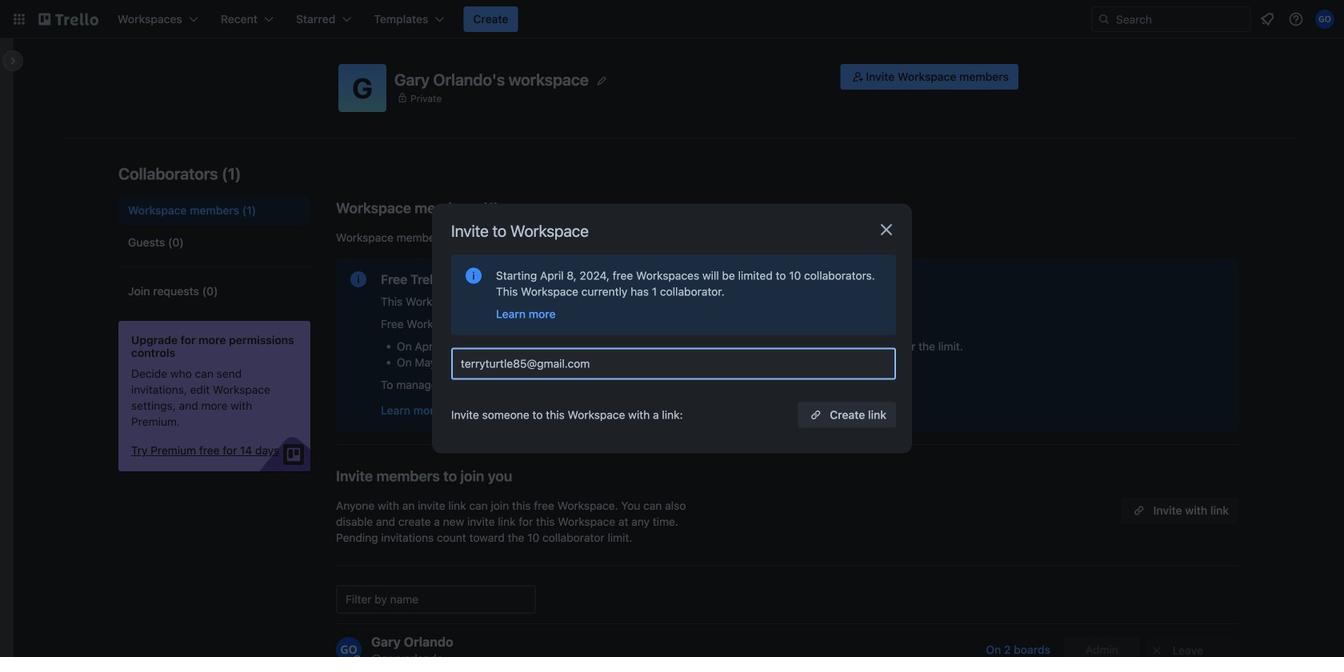 Task type: vqa. For each thing, say whether or not it's contained in the screenshot.
Your boards with 1 items element
no



Task type: locate. For each thing, give the bounding box(es) containing it.
primary element
[[0, 0, 1344, 38]]

gary orlando (garyorlando) image
[[1316, 10, 1335, 29]]

sm image
[[1149, 643, 1165, 657]]

Email address or name text field
[[461, 353, 893, 375]]

sm image
[[850, 69, 866, 85]]



Task type: describe. For each thing, give the bounding box(es) containing it.
open information menu image
[[1288, 11, 1304, 27]]

0 notifications image
[[1258, 10, 1277, 29]]

close image
[[877, 220, 896, 239]]

search image
[[1098, 13, 1111, 26]]

Search field
[[1111, 7, 1251, 31]]

Filter by name text field
[[336, 585, 536, 614]]



